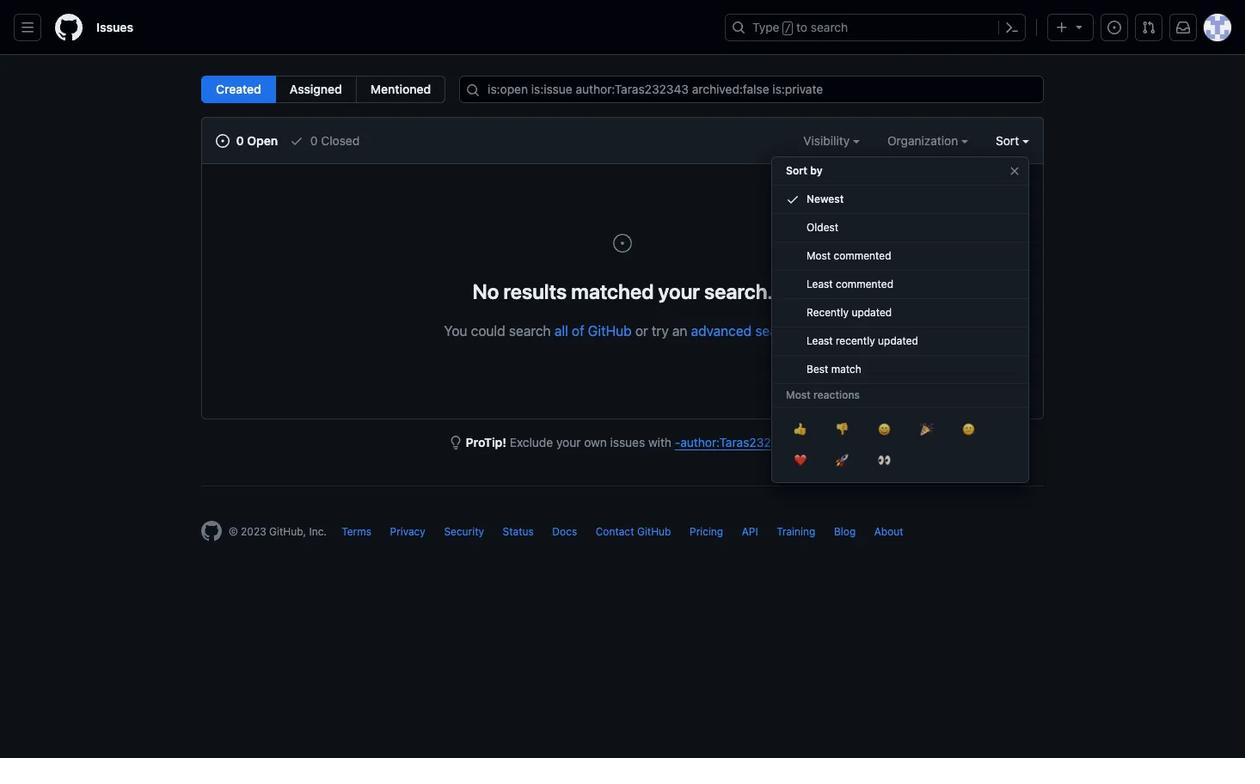 Task type: describe. For each thing, give the bounding box(es) containing it.
no results matched your search.
[[473, 280, 773, 304]]

security
[[444, 526, 484, 539]]

👍
[[794, 421, 807, 438]]

least for least commented
[[807, 278, 833, 291]]

blog
[[834, 526, 856, 539]]

least commented
[[807, 278, 894, 291]]

by
[[811, 164, 823, 177]]

0 horizontal spatial .
[[794, 435, 797, 450]]

docs
[[553, 526, 577, 539]]

0 for open
[[236, 133, 244, 148]]

Search all issues text field
[[460, 76, 1045, 103]]

terms link
[[342, 526, 372, 539]]

plus image
[[1056, 21, 1070, 34]]

recently updated link
[[773, 299, 1029, 328]]

of
[[572, 324, 585, 339]]

notifications image
[[1177, 21, 1191, 34]]

command palette image
[[1006, 21, 1020, 34]]

you
[[444, 324, 468, 339]]

😕
[[963, 421, 976, 438]]

no
[[473, 280, 499, 304]]

0 open link
[[216, 132, 278, 150]]

training
[[777, 526, 816, 539]]

oldest
[[807, 221, 839, 234]]

type
[[753, 20, 780, 34]]

footer containing © 2023 github, inc.
[[188, 486, 1058, 585]]

mentioned link
[[356, 76, 446, 103]]

1 horizontal spatial github
[[638, 526, 672, 539]]

0 closed
[[307, 133, 360, 148]]

most reactions
[[786, 389, 860, 402]]

oldest link
[[773, 214, 1029, 243]]

0 open
[[233, 133, 278, 148]]

results
[[504, 280, 567, 304]]

visibility
[[804, 133, 854, 148]]

❤️
[[794, 452, 807, 469]]

best
[[807, 363, 829, 376]]

👀 link
[[864, 446, 906, 477]]

most commented
[[807, 250, 892, 262]]

closed
[[321, 133, 360, 148]]

/
[[785, 22, 792, 34]]

privacy
[[390, 526, 426, 539]]

reactions
[[814, 389, 860, 402]]

exclude
[[510, 435, 553, 450]]

own
[[584, 435, 607, 450]]

-
[[675, 435, 681, 450]]

👎 link
[[822, 415, 864, 446]]

status link
[[503, 526, 534, 539]]

status
[[503, 526, 534, 539]]

🎉 link
[[906, 415, 948, 446]]

0 for closed
[[311, 133, 318, 148]]

type / to search
[[753, 20, 849, 34]]

could
[[471, 324, 506, 339]]

commented for least commented
[[836, 278, 894, 291]]

sort for sort
[[996, 133, 1020, 148]]

🚀
[[836, 452, 849, 469]]

training link
[[777, 526, 816, 539]]

organization
[[888, 133, 962, 148]]

👎
[[836, 421, 849, 438]]

organization button
[[888, 132, 969, 150]]

pricing link
[[690, 526, 724, 539]]

matched
[[572, 280, 654, 304]]

most for most reactions
[[786, 389, 811, 402]]

api link
[[742, 526, 759, 539]]

recently
[[807, 306, 849, 319]]

👍 link
[[780, 415, 822, 446]]

advanced search link
[[691, 324, 798, 339]]

❤️ link
[[780, 446, 822, 477]]

to
[[797, 20, 808, 34]]

close menu image
[[1008, 164, 1022, 178]]

0 vertical spatial .
[[798, 324, 802, 339]]

pricing
[[690, 526, 724, 539]]

visibility button
[[804, 132, 860, 150]]

contact
[[596, 526, 635, 539]]

sort button
[[996, 132, 1030, 150]]

👀
[[878, 452, 891, 469]]

0 vertical spatial homepage image
[[55, 14, 83, 41]]



Task type: vqa. For each thing, say whether or not it's contained in the screenshot.
the Today
no



Task type: locate. For each thing, give the bounding box(es) containing it.
0 horizontal spatial issue opened image
[[216, 134, 230, 148]]

1 vertical spatial .
[[794, 435, 797, 450]]

issue opened image inside 0 open link
[[216, 134, 230, 148]]

1 horizontal spatial search
[[756, 324, 798, 339]]

homepage image left issues
[[55, 14, 83, 41]]

blog link
[[834, 526, 856, 539]]

1 least from the top
[[807, 278, 833, 291]]

least recently updated link
[[773, 328, 1029, 356]]

search image
[[467, 83, 480, 97]]

1 horizontal spatial homepage image
[[201, 521, 222, 542]]

assigned link
[[275, 76, 357, 103]]

0 horizontal spatial search
[[509, 324, 551, 339]]

homepage image
[[55, 14, 83, 41], [201, 521, 222, 542]]

or
[[636, 324, 649, 339]]

contact github link
[[596, 526, 672, 539]]

assigned
[[290, 82, 342, 96]]

issues element
[[201, 76, 446, 103]]

most for most commented
[[807, 250, 831, 262]]

search
[[811, 20, 849, 34], [509, 324, 551, 339], [756, 324, 798, 339]]

inc.
[[309, 526, 327, 539]]

mentioned
[[371, 82, 431, 96]]

least recently updated
[[807, 335, 919, 348]]

best match
[[807, 363, 862, 376]]

commented up least commented
[[834, 250, 892, 262]]

updated
[[852, 306, 892, 319], [879, 335, 919, 348]]

1 vertical spatial issue opened image
[[216, 134, 230, 148]]

1 horizontal spatial 0
[[311, 133, 318, 148]]

0
[[236, 133, 244, 148], [311, 133, 318, 148]]

protip! exclude your own issues with -author:taras232343 .
[[466, 435, 797, 450]]

0 vertical spatial most
[[807, 250, 831, 262]]

light bulb image
[[449, 436, 463, 450]]

api
[[742, 526, 759, 539]]

issue opened image left git pull request icon
[[1108, 21, 1122, 34]]

sort inside popup button
[[996, 133, 1020, 148]]

1 vertical spatial check image
[[786, 193, 800, 207]]

-author:taras232343 link
[[675, 435, 794, 450]]

github right contact
[[638, 526, 672, 539]]

0 horizontal spatial sort
[[786, 164, 808, 177]]

most
[[807, 250, 831, 262], [786, 389, 811, 402]]

1 vertical spatial github
[[638, 526, 672, 539]]

🎉
[[921, 421, 934, 438]]

0 vertical spatial least
[[807, 278, 833, 291]]

1 vertical spatial your
[[557, 435, 581, 450]]

1 horizontal spatial .
[[798, 324, 802, 339]]

2 vertical spatial issue opened image
[[613, 233, 633, 254]]

commented up recently updated
[[836, 278, 894, 291]]

check image inside newest "link"
[[786, 193, 800, 207]]

github
[[588, 324, 632, 339], [638, 526, 672, 539]]

github right of
[[588, 324, 632, 339]]

least up best
[[807, 335, 833, 348]]

least for least recently updated
[[807, 335, 833, 348]]

best match link
[[773, 356, 1029, 385]]

all
[[555, 324, 569, 339]]

0 vertical spatial updated
[[852, 306, 892, 319]]

0 horizontal spatial check image
[[290, 134, 304, 148]]

2 least from the top
[[807, 335, 833, 348]]

most inside "most commented" link
[[807, 250, 831, 262]]

homepage image inside footer
[[201, 521, 222, 542]]

recently
[[836, 335, 876, 348]]

search right to
[[811, 20, 849, 34]]

advanced
[[691, 324, 752, 339]]

0 vertical spatial sort
[[996, 133, 1020, 148]]

least up recently at the right top of page
[[807, 278, 833, 291]]

most commented link
[[773, 243, 1029, 271]]

Issues search field
[[460, 76, 1045, 103]]

github,
[[269, 526, 306, 539]]

most down oldest on the top of page
[[807, 250, 831, 262]]

2 horizontal spatial issue opened image
[[1108, 21, 1122, 34]]

docs link
[[553, 526, 577, 539]]

sort left by at right top
[[786, 164, 808, 177]]

issue opened image left 0 open
[[216, 134, 230, 148]]

author:taras232343
[[681, 435, 794, 450]]

you could search all of github or try an advanced search .
[[444, 324, 802, 339]]

commented
[[834, 250, 892, 262], [836, 278, 894, 291]]

0 vertical spatial commented
[[834, 250, 892, 262]]

all of github link
[[555, 324, 632, 339]]

0 vertical spatial your
[[659, 280, 700, 304]]

an
[[673, 324, 688, 339]]

.
[[798, 324, 802, 339], [794, 435, 797, 450]]

match
[[832, 363, 862, 376]]

updated up least recently updated in the right of the page
[[852, 306, 892, 319]]

check image right open
[[290, 134, 304, 148]]

1 horizontal spatial sort
[[996, 133, 1020, 148]]

terms
[[342, 526, 372, 539]]

search left all
[[509, 324, 551, 339]]

1 horizontal spatial issue opened image
[[613, 233, 633, 254]]

issues
[[611, 435, 645, 450]]

check image for '0 closed' link
[[290, 134, 304, 148]]

0 vertical spatial github
[[588, 324, 632, 339]]

1 horizontal spatial check image
[[786, 193, 800, 207]]

issue opened image up no results matched your search. at top
[[613, 233, 633, 254]]

issues
[[96, 20, 133, 34]]

0 vertical spatial check image
[[290, 134, 304, 148]]

check image for newest "link"
[[786, 193, 800, 207]]

0 horizontal spatial github
[[588, 324, 632, 339]]

0 left closed
[[311, 133, 318, 148]]

1 vertical spatial commented
[[836, 278, 894, 291]]

issue opened image
[[1108, 21, 1122, 34], [216, 134, 230, 148], [613, 233, 633, 254]]

1 vertical spatial least
[[807, 335, 833, 348]]

your up an
[[659, 280, 700, 304]]

contact github
[[596, 526, 672, 539]]

try
[[652, 324, 669, 339]]

git pull request image
[[1143, 21, 1156, 34]]

security link
[[444, 526, 484, 539]]

your left own on the left bottom of the page
[[557, 435, 581, 450]]

1 vertical spatial homepage image
[[201, 521, 222, 542]]

0 horizontal spatial homepage image
[[55, 14, 83, 41]]

😄
[[878, 421, 891, 438]]

most down best
[[786, 389, 811, 402]]

0 closed link
[[290, 132, 360, 150]]

about link
[[875, 526, 904, 539]]

1 vertical spatial updated
[[879, 335, 919, 348]]

1 vertical spatial most
[[786, 389, 811, 402]]

updated down recently updated link at top
[[879, 335, 919, 348]]

check image down sort by
[[786, 193, 800, 207]]

least commented link
[[773, 271, 1029, 299]]

sort up close menu 'icon'
[[996, 133, 1020, 148]]

search down search.
[[756, 324, 798, 339]]

0 horizontal spatial your
[[557, 435, 581, 450]]

2 0 from the left
[[311, 133, 318, 148]]

open
[[247, 133, 278, 148]]

check image
[[290, 134, 304, 148], [786, 193, 800, 207]]

🚀 link
[[822, 446, 864, 477]]

1 0 from the left
[[236, 133, 244, 148]]

1 horizontal spatial your
[[659, 280, 700, 304]]

commented for most commented
[[834, 250, 892, 262]]

your
[[659, 280, 700, 304], [557, 435, 581, 450]]

©
[[229, 526, 238, 539]]

footer
[[188, 486, 1058, 585]]

newest link
[[773, 186, 1029, 214]]

least
[[807, 278, 833, 291], [807, 335, 833, 348]]

newest
[[807, 193, 844, 206]]

2023
[[241, 526, 266, 539]]

privacy link
[[390, 526, 426, 539]]

homepage image left ©
[[201, 521, 222, 542]]

0 horizontal spatial 0
[[236, 133, 244, 148]]

search.
[[705, 280, 773, 304]]

check image inside '0 closed' link
[[290, 134, 304, 148]]

1 vertical spatial sort
[[786, 164, 808, 177]]

about
[[875, 526, 904, 539]]

0 left open
[[236, 133, 244, 148]]

triangle down image
[[1073, 20, 1087, 34]]

protip!
[[466, 435, 507, 450]]

0 vertical spatial issue opened image
[[1108, 21, 1122, 34]]

sort for sort by
[[786, 164, 808, 177]]

😕 link
[[948, 415, 990, 446]]

© 2023 github, inc.
[[229, 526, 327, 539]]

2 horizontal spatial search
[[811, 20, 849, 34]]

recently updated
[[807, 306, 892, 319]]

😄 link
[[864, 415, 906, 446]]

sort by
[[786, 164, 823, 177]]

with
[[649, 435, 672, 450]]



